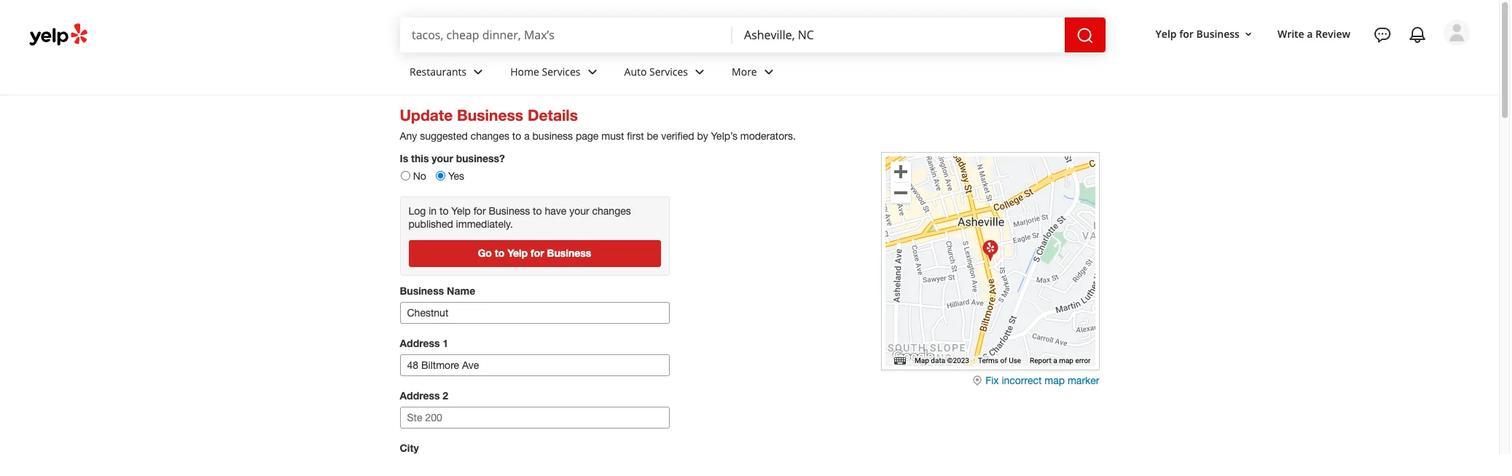Task type: locate. For each thing, give the bounding box(es) containing it.
2 vertical spatial a
[[1053, 357, 1057, 365]]

24 chevron down v2 image right more
[[760, 63, 778, 81]]

1 horizontal spatial your
[[569, 206, 589, 217]]

notifications image
[[1409, 26, 1427, 44]]

changes right the have
[[592, 206, 631, 217]]

map down report a map error link
[[1045, 375, 1065, 387]]

services
[[542, 65, 581, 78], [650, 65, 688, 78]]

0 horizontal spatial for
[[474, 206, 486, 217]]

0 horizontal spatial yelp
[[451, 206, 471, 217]]

report a map error
[[1030, 357, 1091, 365]]

any
[[400, 130, 417, 142]]

in
[[429, 206, 437, 217]]

24 chevron down v2 image left auto
[[584, 63, 601, 81]]

a right report
[[1053, 357, 1057, 365]]

2 none field from the left
[[744, 27, 1053, 43]]

details
[[528, 106, 578, 125]]

terms of use
[[978, 357, 1021, 365]]

2
[[443, 390, 448, 402]]

0 vertical spatial changes
[[471, 130, 509, 142]]

map for incorrect
[[1045, 375, 1065, 387]]

for down log in to yelp for business to have your changes published immediately.
[[531, 247, 544, 259]]

update
[[400, 106, 453, 125]]

24 chevron down v2 image inside more 'link'
[[760, 63, 778, 81]]

write a review link
[[1272, 21, 1357, 47]]

go to yelp for business link
[[409, 240, 661, 267]]

home services
[[510, 65, 581, 78]]

2 horizontal spatial for
[[1180, 27, 1194, 41]]

none field up "home services" link
[[412, 27, 721, 43]]

24 chevron down v2 image
[[584, 63, 601, 81], [691, 63, 709, 81], [760, 63, 778, 81]]

go
[[478, 247, 492, 259]]

a right write
[[1307, 27, 1313, 41]]

1 horizontal spatial 24 chevron down v2 image
[[691, 63, 709, 81]]

24 chevron down v2 image inside "home services" link
[[584, 63, 601, 81]]

changes inside update business details any suggested changes to a business page must first be verified by yelp's moderators.
[[471, 130, 509, 142]]

a left business
[[524, 130, 530, 142]]

None search field
[[400, 17, 1109, 52]]

0 vertical spatial for
[[1180, 27, 1194, 41]]

0 horizontal spatial changes
[[471, 130, 509, 142]]

yelp for business button
[[1150, 21, 1260, 47]]

error
[[1076, 357, 1091, 365]]

1 address from the top
[[400, 337, 440, 350]]

to left the have
[[533, 206, 542, 217]]

map data ©2023
[[915, 357, 969, 365]]

3 24 chevron down v2 image from the left
[[760, 63, 778, 81]]

to
[[512, 130, 521, 142], [440, 206, 449, 217], [533, 206, 542, 217], [495, 247, 505, 259]]

0 vertical spatial map
[[1059, 357, 1074, 365]]

2 address from the top
[[400, 390, 440, 402]]

yelp inside log in to yelp for business to have your changes published immediately.
[[451, 206, 471, 217]]

be
[[647, 130, 658, 142]]

services right auto
[[650, 65, 688, 78]]

business left the name
[[400, 285, 444, 297]]

log
[[409, 206, 426, 217]]

fix incorrect map marker
[[986, 375, 1100, 387]]

1 vertical spatial address
[[400, 390, 440, 402]]

1 horizontal spatial a
[[1053, 357, 1057, 365]]

0 horizontal spatial services
[[542, 65, 581, 78]]

none field up business categories element
[[744, 27, 1053, 43]]

business up business?
[[457, 106, 523, 125]]

0 vertical spatial your
[[432, 152, 453, 165]]

None field
[[412, 27, 721, 43], [744, 27, 1053, 43]]

for
[[1180, 27, 1194, 41], [474, 206, 486, 217], [531, 247, 544, 259]]

map for a
[[1059, 357, 1074, 365]]

address left 1
[[400, 337, 440, 350]]

yelp inside 'button'
[[1156, 27, 1177, 41]]

moderators.
[[740, 130, 796, 142]]

0 horizontal spatial a
[[524, 130, 530, 142]]

changes up business?
[[471, 130, 509, 142]]

2 vertical spatial yelp
[[507, 247, 528, 259]]

address
[[400, 337, 440, 350], [400, 390, 440, 402]]

a inside update business details any suggested changes to a business page must first be verified by yelp's moderators.
[[524, 130, 530, 142]]

24 chevron down v2 image inside auto services link
[[691, 63, 709, 81]]

a
[[1307, 27, 1313, 41], [524, 130, 530, 142], [1053, 357, 1057, 365]]

to left business
[[512, 130, 521, 142]]

for left the 16 chevron down v2 image
[[1180, 27, 1194, 41]]

fix incorrect map marker link
[[972, 375, 1100, 388]]

map
[[1059, 357, 1074, 365], [1045, 375, 1065, 387]]

restaurants
[[410, 65, 467, 78]]

this
[[411, 152, 429, 165]]

Business Name text field
[[400, 302, 670, 324]]

services right home
[[542, 65, 581, 78]]

1 horizontal spatial none field
[[744, 27, 1053, 43]]

address for address 1
[[400, 337, 440, 350]]

0 horizontal spatial none field
[[412, 27, 721, 43]]

marker
[[1068, 375, 1100, 387]]

terms
[[978, 357, 999, 365]]

1 services from the left
[[542, 65, 581, 78]]

0 horizontal spatial 24 chevron down v2 image
[[584, 63, 601, 81]]

2 horizontal spatial yelp
[[1156, 27, 1177, 41]]

0 vertical spatial yelp
[[1156, 27, 1177, 41]]

1 vertical spatial yelp
[[451, 206, 471, 217]]

to right go
[[495, 247, 505, 259]]

2 horizontal spatial 24 chevron down v2 image
[[760, 63, 778, 81]]

2 services from the left
[[650, 65, 688, 78]]

by
[[697, 130, 708, 142]]

1 vertical spatial a
[[524, 130, 530, 142]]

1 horizontal spatial changes
[[592, 206, 631, 217]]

your down suggested
[[432, 152, 453, 165]]

yelp
[[1156, 27, 1177, 41], [451, 206, 471, 217], [507, 247, 528, 259]]

changes
[[471, 130, 509, 142], [592, 206, 631, 217]]

of
[[1000, 357, 1007, 365]]

messages image
[[1374, 26, 1392, 44]]

24 chevron down v2 image right auto services
[[691, 63, 709, 81]]

a for write
[[1307, 27, 1313, 41]]

1 vertical spatial for
[[474, 206, 486, 217]]

2 horizontal spatial a
[[1307, 27, 1313, 41]]

None radio
[[401, 171, 410, 181], [436, 171, 445, 181], [401, 171, 410, 181], [436, 171, 445, 181]]

map left error on the bottom of page
[[1059, 357, 1074, 365]]

report
[[1030, 357, 1052, 365]]

1 none field from the left
[[412, 27, 721, 43]]

for up immediately.
[[474, 206, 486, 217]]

map region
[[798, 42, 1171, 415]]

yelp for business
[[1156, 27, 1240, 41]]

1 vertical spatial changes
[[592, 206, 631, 217]]

business left the 16 chevron down v2 image
[[1197, 27, 1240, 41]]

page
[[576, 130, 599, 142]]

1 24 chevron down v2 image from the left
[[584, 63, 601, 81]]

0 vertical spatial address
[[400, 337, 440, 350]]

none field near
[[744, 27, 1053, 43]]

1 vertical spatial your
[[569, 206, 589, 217]]

map
[[915, 357, 929, 365]]

your
[[432, 152, 453, 165], [569, 206, 589, 217]]

Near text field
[[744, 27, 1053, 43]]

changes inside log in to yelp for business to have your changes published immediately.
[[592, 206, 631, 217]]

24 chevron down v2 image for more
[[760, 63, 778, 81]]

1 vertical spatial map
[[1045, 375, 1065, 387]]

none field find
[[412, 27, 721, 43]]

auto
[[624, 65, 647, 78]]

first
[[627, 130, 644, 142]]

2 vertical spatial for
[[531, 247, 544, 259]]

have
[[545, 206, 567, 217]]

a inside 'element'
[[1307, 27, 1313, 41]]

restaurants link
[[398, 52, 499, 95]]

1 horizontal spatial services
[[650, 65, 688, 78]]

16 chevron down v2 image
[[1243, 28, 1254, 40]]

address left 2
[[400, 390, 440, 402]]

must
[[602, 130, 624, 142]]

business up immediately.
[[489, 206, 530, 217]]

0 vertical spatial a
[[1307, 27, 1313, 41]]

24 chevron down v2 image for auto services
[[691, 63, 709, 81]]

your right the have
[[569, 206, 589, 217]]

business
[[1197, 27, 1240, 41], [457, 106, 523, 125], [489, 206, 530, 217], [547, 247, 591, 259], [400, 285, 444, 297]]

2 24 chevron down v2 image from the left
[[691, 63, 709, 81]]

log in to yelp for business to have your changes published immediately.
[[409, 206, 631, 230]]



Task type: describe. For each thing, give the bounding box(es) containing it.
google image
[[889, 348, 937, 367]]

Address 2 text field
[[400, 407, 670, 429]]

address 1
[[400, 337, 448, 350]]

business categories element
[[398, 52, 1470, 95]]

update business details any suggested changes to a business page must first be verified by yelp's moderators.
[[400, 106, 796, 142]]

write
[[1278, 27, 1305, 41]]

use
[[1009, 357, 1021, 365]]

search image
[[1077, 27, 1094, 44]]

yes
[[448, 171, 464, 182]]

suggested
[[420, 130, 468, 142]]

review
[[1316, 27, 1351, 41]]

a for report
[[1053, 357, 1057, 365]]

business name
[[400, 285, 475, 297]]

©2023
[[947, 357, 969, 365]]

1 horizontal spatial for
[[531, 247, 544, 259]]

verified
[[661, 130, 694, 142]]

24 chevron down v2 image
[[470, 63, 487, 81]]

auto services
[[624, 65, 688, 78]]

auto services link
[[613, 52, 720, 95]]

for inside log in to yelp for business to have your changes published immediately.
[[474, 206, 486, 217]]

1 horizontal spatial yelp
[[507, 247, 528, 259]]

city
[[400, 442, 419, 455]]

yelp's
[[711, 130, 738, 142]]

no
[[413, 171, 426, 182]]

address for address 2
[[400, 390, 440, 402]]

home
[[510, 65, 539, 78]]

0 horizontal spatial your
[[432, 152, 453, 165]]

business down the have
[[547, 247, 591, 259]]

services for auto services
[[650, 65, 688, 78]]

business inside log in to yelp for business to have your changes published immediately.
[[489, 206, 530, 217]]

business
[[533, 130, 573, 142]]

Find text field
[[412, 27, 721, 43]]

business inside 'button'
[[1197, 27, 1240, 41]]

more link
[[720, 52, 789, 95]]

data
[[931, 357, 946, 365]]

write a review
[[1278, 27, 1351, 41]]

name
[[447, 285, 475, 297]]

Address 1 text field
[[400, 355, 670, 377]]

your inside log in to yelp for business to have your changes published immediately.
[[569, 206, 589, 217]]

more
[[732, 65, 757, 78]]

to inside update business details any suggested changes to a business page must first be verified by yelp's moderators.
[[512, 130, 521, 142]]

for inside 'button'
[[1180, 27, 1194, 41]]

business?
[[456, 152, 505, 165]]

business inside update business details any suggested changes to a business page must first be verified by yelp's moderators.
[[457, 106, 523, 125]]

keyboard shortcuts image
[[894, 358, 906, 366]]

published
[[409, 219, 453, 230]]

1
[[443, 337, 448, 350]]

report a map error link
[[1030, 357, 1091, 365]]

address 2
[[400, 390, 448, 402]]

user actions element
[[1144, 18, 1491, 108]]

services for home services
[[542, 65, 581, 78]]

fix
[[986, 375, 999, 387]]

go to yelp for business
[[478, 247, 591, 259]]

24 chevron down v2 image for home services
[[584, 63, 601, 81]]

to right "in"
[[440, 206, 449, 217]]

terms of use link
[[978, 357, 1021, 365]]

incorrect
[[1002, 375, 1042, 387]]

home services link
[[499, 52, 613, 95]]

immediately.
[[456, 219, 513, 230]]

is
[[400, 152, 408, 165]]

is this your business?
[[400, 152, 505, 165]]



Task type: vqa. For each thing, say whether or not it's contained in the screenshot.
Kyna L. Wrote a review
no



